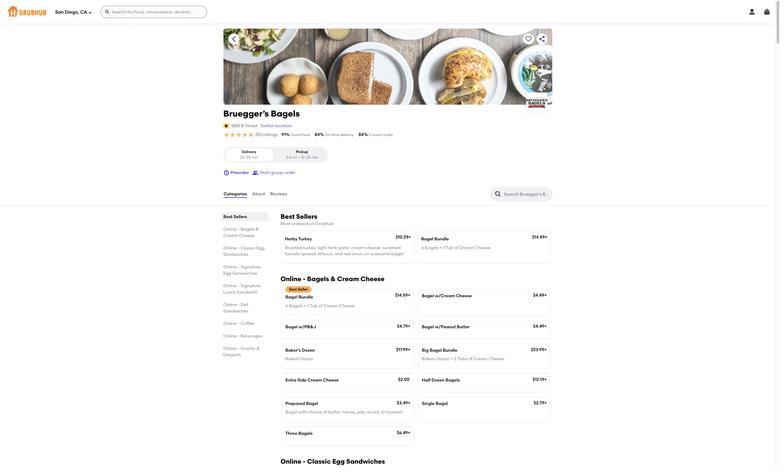 Task type: describe. For each thing, give the bounding box(es) containing it.
choice
[[308, 410, 322, 415]]

1 vertical spatial online - classic egg sandwiches
[[281, 458, 385, 466]]

84 for correct order
[[359, 132, 364, 137]]

reviews
[[270, 192, 287, 197]]

about button
[[252, 183, 266, 205]]

onion
[[352, 252, 363, 257]]

sundried
[[383, 245, 401, 251]]

1 horizontal spatial bagel bundle
[[421, 237, 449, 242]]

84 for on time delivery
[[315, 132, 320, 137]]

dozen for bakers dozen + 2 tubs of cream cheese
[[437, 357, 450, 362]]

red
[[344, 252, 351, 257]]

Search Bruegger's Bagels search field
[[504, 192, 550, 197]]

signature for sandwich
[[241, 284, 261, 289]]

toasted
[[387, 410, 403, 415]]

$2.79 +
[[534, 401, 547, 406]]

egg for the "online - signature egg sandwiches" "tab"
[[223, 271, 231, 276]]

$4.49 + for bagel w/peanut butter
[[534, 324, 547, 329]]

big
[[422, 348, 429, 353]]

half
[[422, 378, 431, 383]]

1080 b street
[[231, 123, 258, 128]]

good food
[[291, 133, 310, 137]]

sesame
[[375, 252, 391, 257]]

food
[[302, 133, 310, 137]]

2 horizontal spatial egg
[[332, 458, 345, 466]]

- down three bagels on the bottom
[[303, 458, 306, 466]]

1080
[[231, 123, 240, 128]]

bagel right single
[[436, 402, 448, 407]]

on inside roasted turkey, light herb garlic cream cheese, sundried tomato spread, lettuce, and red onion on a sesame bagel
[[364, 252, 370, 257]]

baker's dozen
[[286, 348, 315, 353]]

honey,
[[343, 410, 356, 415]]

turkey
[[298, 237, 312, 242]]

switch location button
[[260, 123, 293, 129]]

3 star icon image from the left
[[236, 132, 242, 138]]

online - signature lunch sandwich
[[223, 284, 261, 295]]

& for "online - bagels & cream cheese" tab
[[256, 227, 259, 232]]

herby turkey
[[285, 237, 312, 242]]

subscription pass image
[[223, 124, 230, 129]]

start
[[260, 170, 270, 175]]

garlic
[[338, 245, 350, 251]]

single bagel
[[422, 402, 448, 407]]

online - coffee
[[223, 321, 255, 327]]

online for online - deli sandwiches tab
[[223, 303, 237, 308]]

prepared
[[286, 402, 305, 407]]

street
[[245, 123, 258, 128]]

online - bagels & cream cheese inside tab
[[223, 227, 259, 239]]

0 vertical spatial 6 bagels + 1 tub of cream cheese
[[421, 245, 491, 251]]

1 vertical spatial $14.59 +
[[395, 293, 411, 298]]

$3.49
[[397, 401, 408, 406]]

signature for sandwiches
[[241, 265, 261, 270]]

b
[[241, 123, 244, 128]]

online - signature egg sandwiches
[[223, 265, 261, 276]]

or
[[381, 410, 386, 415]]

online for online - snacks & desserts tab
[[223, 346, 237, 352]]

326 ratings
[[255, 132, 278, 137]]

bruegger's bagels
[[223, 108, 300, 119]]

best for best sellers
[[223, 214, 233, 220]]

Search for food, convenience, alcohol... search field
[[101, 6, 207, 18]]

- for online - snacks & desserts tab
[[238, 346, 240, 352]]

bagel w/pb&j
[[286, 325, 316, 330]]

min inside delivery 20–35 min
[[252, 155, 258, 160]]

lettuce,
[[318, 252, 334, 257]]

$12.19
[[533, 377, 545, 383]]

best seller
[[289, 288, 308, 292]]

sandwiches inside online - signature egg sandwiches
[[232, 271, 257, 276]]

1 vertical spatial bagel bundle
[[286, 295, 313, 300]]

dozen for bakers dozen
[[300, 357, 313, 362]]

online for online - signature lunch sandwich tab
[[223, 284, 237, 289]]

0 vertical spatial tub
[[446, 245, 454, 251]]

bagels inside online - bagels & cream cheese
[[241, 227, 255, 232]]

online for the "online - signature egg sandwiches" "tab"
[[223, 265, 237, 270]]

2 star icon image from the left
[[230, 132, 236, 138]]

mi
[[293, 155, 297, 160]]

sliced,
[[367, 410, 380, 415]]

pickup
[[296, 150, 308, 154]]

online - snacks & desserts
[[223, 346, 260, 358]]

three
[[286, 431, 298, 436]]

1 vertical spatial &
[[331, 275, 336, 283]]

on time delivery
[[325, 133, 354, 137]]

egg for online - classic egg sandwiches tab
[[257, 246, 265, 251]]

start group order
[[260, 170, 296, 175]]

big bagel bundle
[[422, 348, 458, 353]]

extra side cream cheese
[[286, 378, 339, 383]]

bakers for bakers dozen
[[286, 357, 299, 362]]

beverages
[[241, 334, 262, 339]]

online for online - classic egg sandwiches tab
[[223, 246, 237, 251]]

•
[[298, 155, 300, 160]]

0 vertical spatial $14.59
[[532, 235, 545, 240]]

0 horizontal spatial 6 bagels + 1 tub of cream cheese
[[286, 304, 355, 309]]

ratings
[[263, 132, 278, 137]]

correct order
[[369, 133, 393, 137]]

2 horizontal spatial svg image
[[764, 8, 771, 16]]

bruegger's bagels logo image
[[526, 98, 548, 109]]

bagel left w/pb&j
[[286, 325, 298, 330]]

1080 b street button
[[231, 123, 258, 129]]

w/cream
[[435, 294, 455, 299]]

- for online - coffee tab
[[238, 321, 240, 327]]

2 vertical spatial bundle
[[443, 348, 458, 353]]

online for online - beverages tab
[[223, 334, 237, 339]]

online down three
[[281, 458, 301, 466]]

order inside "button"
[[285, 170, 296, 175]]

1 vertical spatial classic
[[307, 458, 331, 466]]

location
[[275, 123, 292, 128]]

bagel left w/cream
[[422, 294, 434, 299]]

save this restaurant image
[[525, 35, 532, 43]]

switch
[[261, 123, 274, 128]]

online - signature lunch sandwich tab
[[223, 283, 266, 296]]

& for online - snacks & desserts tab
[[256, 346, 260, 352]]

group
[[271, 170, 284, 175]]

svg image inside preorder button
[[223, 170, 230, 176]]

1 horizontal spatial order
[[384, 133, 393, 137]]

online - coffee tab
[[223, 321, 266, 327]]

$17.99 +
[[396, 348, 411, 353]]

half dozen bagels
[[422, 378, 460, 383]]

1 horizontal spatial svg image
[[749, 8, 756, 16]]

delivery
[[340, 133, 354, 137]]

- for the "online - signature egg sandwiches" "tab"
[[238, 265, 240, 270]]

bagel down prepared
[[286, 410, 297, 415]]

online for "online - bagels & cream cheese" tab
[[223, 227, 237, 232]]

san diego, ca
[[55, 9, 87, 15]]

online - classic egg sandwiches tab
[[223, 245, 266, 258]]

correct
[[369, 133, 383, 137]]

bagel left 'w/peanut'
[[422, 325, 434, 330]]

cream
[[351, 245, 365, 251]]

light
[[318, 245, 327, 251]]

sellers for best sellers
[[234, 214, 247, 220]]

prepared bagel
[[286, 402, 318, 407]]

- up seller
[[303, 275, 306, 283]]

$4.49 + for bagel w/cream cheese
[[534, 293, 547, 298]]

seller
[[298, 288, 308, 292]]

bakers dozen + 2 tubs of cream cheese
[[422, 357, 505, 362]]

- for online - signature lunch sandwich tab
[[238, 284, 240, 289]]

1 vertical spatial tub
[[310, 304, 318, 309]]

categories button
[[223, 183, 247, 205]]

best sellers most ordered on grubhub
[[281, 213, 334, 227]]



Task type: vqa. For each thing, say whether or not it's contained in the screenshot.


Task type: locate. For each thing, give the bounding box(es) containing it.
1 bakers from the left
[[286, 357, 299, 362]]

4 star icon image from the left
[[242, 132, 248, 138]]

deli
[[241, 303, 249, 308]]

- for "online - bagels & cream cheese" tab
[[238, 227, 240, 232]]

min inside pickup 0.4 mi • 10–20 min
[[312, 155, 318, 160]]

0 horizontal spatial svg image
[[223, 170, 230, 176]]

10–20
[[301, 155, 311, 160]]

option group
[[223, 147, 328, 163]]

online down the online - deli sandwiches
[[223, 321, 237, 327]]

- inside online - coffee tab
[[238, 321, 240, 327]]

84 left on
[[315, 132, 320, 137]]

online - deli sandwiches tab
[[223, 302, 266, 315]]

0 vertical spatial order
[[384, 133, 393, 137]]

1 vertical spatial order
[[285, 170, 296, 175]]

- for online - deli sandwiches tab
[[238, 303, 240, 308]]

2 signature from the top
[[241, 284, 261, 289]]

best sellers
[[223, 214, 247, 220]]

baker's
[[286, 348, 301, 353]]

share icon image
[[538, 35, 546, 43]]

cream inside online - bagels & cream cheese
[[223, 233, 238, 239]]

6 bagels + 1 tub of cream cheese
[[421, 245, 491, 251], [286, 304, 355, 309]]

0 horizontal spatial classic
[[241, 246, 256, 251]]

online inside the online - snacks & desserts
[[223, 346, 237, 352]]

order right correct
[[384, 133, 393, 137]]

$10.29
[[396, 235, 409, 240]]

$3.49 +
[[397, 401, 411, 406]]

categories
[[224, 192, 247, 197]]

0 horizontal spatial online - bagels & cream cheese
[[223, 227, 259, 239]]

people icon image
[[253, 170, 259, 176]]

84 right delivery
[[359, 132, 364, 137]]

online - classic egg sandwiches inside tab
[[223, 246, 265, 257]]

a
[[371, 252, 373, 257]]

0 horizontal spatial tub
[[310, 304, 318, 309]]

$12.19 +
[[533, 377, 547, 383]]

- inside online - bagels & cream cheese
[[238, 227, 240, 232]]

sandwich
[[237, 290, 257, 295]]

desserts
[[223, 353, 241, 358]]

online down online - classic egg sandwiches tab
[[223, 265, 237, 270]]

best sellers tab
[[223, 214, 266, 220]]

- up the desserts
[[238, 346, 240, 352]]

0 vertical spatial on
[[309, 221, 314, 227]]

sellers up ordered
[[296, 213, 318, 221]]

signature inside online - signature egg sandwiches
[[241, 265, 261, 270]]

1 $4.49 + from the top
[[534, 293, 547, 298]]

0 vertical spatial $14.59 +
[[532, 235, 548, 240]]

- up the "sandwich"
[[238, 284, 240, 289]]

pickup 0.4 mi • 10–20 min
[[286, 150, 318, 160]]

2
[[454, 357, 457, 362]]

1 vertical spatial $4.49 +
[[534, 324, 547, 329]]

best up "online - bagels & cream cheese" tab
[[223, 214, 233, 220]]

0 horizontal spatial $14.59
[[395, 293, 408, 298]]

0 horizontal spatial 1
[[308, 304, 309, 309]]

dozen right half
[[432, 378, 445, 383]]

0 horizontal spatial svg image
[[88, 11, 92, 14]]

- down best sellers
[[238, 227, 240, 232]]

- inside the online - snacks & desserts
[[238, 346, 240, 352]]

online - beverages tab
[[223, 333, 266, 340]]

0 vertical spatial $4.49 +
[[534, 293, 547, 298]]

0 vertical spatial bundle
[[435, 237, 449, 242]]

signature down online - classic egg sandwiches tab
[[241, 265, 261, 270]]

sandwiches
[[223, 252, 248, 257], [232, 271, 257, 276], [223, 309, 248, 314], [346, 458, 385, 466]]

0 vertical spatial online - bagels & cream cheese
[[223, 227, 259, 239]]

bagel right big
[[430, 348, 442, 353]]

1 horizontal spatial on
[[364, 252, 370, 257]]

$23.99
[[531, 348, 545, 353]]

online - bagels & cream cheese down best sellers tab
[[223, 227, 259, 239]]

- inside online - beverages tab
[[238, 334, 240, 339]]

- inside the online - deli sandwiches
[[238, 303, 240, 308]]

sandwiches inside online - classic egg sandwiches tab
[[223, 252, 248, 257]]

online - deli sandwiches
[[223, 303, 249, 314]]

three bagels
[[286, 431, 313, 436]]

sellers for best sellers most ordered on grubhub
[[296, 213, 318, 221]]

1 vertical spatial bundle
[[299, 295, 313, 300]]

min right 10–20
[[312, 155, 318, 160]]

dozen for half dozen bagels
[[432, 378, 445, 383]]

best
[[281, 213, 295, 221], [223, 214, 233, 220], [289, 288, 297, 292]]

0 horizontal spatial $14.59 +
[[395, 293, 411, 298]]

2 min from the left
[[312, 155, 318, 160]]

on left a
[[364, 252, 370, 257]]

- for online - beverages tab
[[238, 334, 240, 339]]

$14.59 +
[[532, 235, 548, 240], [395, 293, 411, 298]]

online inside online - signature egg sandwiches
[[223, 265, 237, 270]]

0 vertical spatial egg
[[257, 246, 265, 251]]

$4.79 +
[[397, 324, 411, 329]]

min
[[252, 155, 258, 160], [312, 155, 318, 160]]

lunch
[[223, 290, 236, 295]]

$2.79
[[534, 401, 545, 406]]

& inside online - bagels & cream cheese
[[256, 227, 259, 232]]

1 horizontal spatial online - classic egg sandwiches
[[281, 458, 385, 466]]

$6.49 +
[[397, 431, 411, 436]]

$4.49 +
[[534, 293, 547, 298], [534, 324, 547, 329]]

1 horizontal spatial 6
[[421, 245, 424, 251]]

best for best sellers most ordered on grubhub
[[281, 213, 295, 221]]

option group containing delivery 20–35 min
[[223, 147, 328, 163]]

online inside online - signature lunch sandwich
[[223, 284, 237, 289]]

ca
[[80, 9, 87, 15]]

- left coffee
[[238, 321, 240, 327]]

coffee
[[241, 321, 255, 327]]

0.4
[[286, 155, 291, 160]]

0 horizontal spatial order
[[285, 170, 296, 175]]

caret left icon image
[[230, 35, 237, 43]]

min down delivery
[[252, 155, 258, 160]]

most
[[281, 221, 291, 227]]

good
[[291, 133, 301, 137]]

online - signature egg sandwiches tab
[[223, 264, 266, 277]]

+
[[409, 235, 411, 240], [545, 235, 548, 240], [440, 245, 442, 251], [408, 293, 411, 298], [545, 293, 547, 298], [304, 304, 307, 309], [408, 324, 411, 329], [545, 324, 547, 329], [408, 348, 411, 353], [545, 348, 547, 353], [451, 357, 453, 362], [545, 377, 547, 383], [408, 401, 411, 406], [545, 401, 547, 406], [408, 431, 411, 436]]

1 horizontal spatial egg
[[257, 246, 265, 251]]

best inside best sellers most ordered on grubhub
[[281, 213, 295, 221]]

2 $4.49 from the top
[[534, 324, 545, 329]]

0 vertical spatial 6
[[421, 245, 424, 251]]

1 horizontal spatial classic
[[307, 458, 331, 466]]

1 horizontal spatial tub
[[446, 245, 454, 251]]

1 vertical spatial 6 bagels + 1 tub of cream cheese
[[286, 304, 355, 309]]

1 vertical spatial on
[[364, 252, 370, 257]]

butter,
[[328, 410, 342, 415]]

classic inside tab
[[241, 246, 256, 251]]

start group order button
[[253, 168, 296, 179]]

jelly,
[[357, 410, 366, 415]]

butter
[[457, 325, 470, 330]]

20–35
[[240, 155, 251, 160]]

$2.00
[[398, 377, 410, 383]]

2 bakers from the left
[[422, 357, 436, 362]]

0 vertical spatial classic
[[241, 246, 256, 251]]

$17.99
[[396, 348, 408, 353]]

0 horizontal spatial bagel bundle
[[286, 295, 313, 300]]

svg image
[[749, 8, 756, 16], [764, 8, 771, 16], [223, 170, 230, 176]]

bagel right '$10.29 +'
[[421, 237, 434, 242]]

$10.29 +
[[396, 235, 411, 240]]

1 vertical spatial signature
[[241, 284, 261, 289]]

0 vertical spatial $4.49
[[534, 293, 545, 298]]

bagel up choice
[[306, 402, 318, 407]]

1 horizontal spatial bakers
[[422, 357, 436, 362]]

san
[[55, 9, 64, 15]]

0 vertical spatial bagel bundle
[[421, 237, 449, 242]]

online - bagels & cream cheese down the and
[[281, 275, 385, 283]]

dozen up the bakers dozen
[[302, 348, 315, 353]]

online up lunch
[[223, 284, 237, 289]]

order right group
[[285, 170, 296, 175]]

$4.49 for bagel w/peanut butter
[[534, 324, 545, 329]]

- inside online - signature lunch sandwich
[[238, 284, 240, 289]]

bagels
[[271, 108, 300, 119], [241, 227, 255, 232], [425, 245, 439, 251], [307, 275, 329, 283], [289, 304, 303, 309], [446, 378, 460, 383], [299, 431, 313, 436]]

5 star icon image from the left
[[248, 132, 254, 138]]

cream
[[223, 233, 238, 239], [460, 245, 474, 251], [337, 275, 359, 283], [324, 304, 338, 309], [473, 357, 488, 362], [308, 378, 322, 383]]

online down best sellers
[[223, 227, 237, 232]]

cheese inside online - bagels & cream cheese
[[239, 233, 255, 239]]

$4.49 for bagel w/cream cheese
[[534, 293, 545, 298]]

online inside the online - deli sandwiches
[[223, 303, 237, 308]]

best left seller
[[289, 288, 297, 292]]

of
[[455, 245, 459, 251], [319, 304, 323, 309], [468, 357, 472, 362], [323, 410, 327, 415]]

0 horizontal spatial on
[[309, 221, 314, 227]]

2 vertical spatial egg
[[332, 458, 345, 466]]

1 vertical spatial 6
[[286, 304, 288, 309]]

& right snacks
[[256, 346, 260, 352]]

online up best seller
[[281, 275, 301, 283]]

herby
[[285, 237, 298, 242]]

bagel
[[392, 252, 404, 257]]

extra
[[286, 378, 297, 383]]

sellers inside best sellers most ordered on grubhub
[[296, 213, 318, 221]]

turkey,
[[303, 245, 317, 251]]

0 vertical spatial 1
[[443, 245, 445, 251]]

star icon image
[[223, 132, 230, 138], [230, 132, 236, 138], [236, 132, 242, 138], [242, 132, 248, 138], [248, 132, 254, 138]]

bagel with choice of butter, honey, jelly, sliced, or toasted
[[286, 410, 403, 415]]

1 horizontal spatial 84
[[359, 132, 364, 137]]

svg image
[[105, 9, 110, 14], [88, 11, 92, 14]]

1 vertical spatial $14.59
[[395, 293, 408, 298]]

bruegger's
[[223, 108, 269, 119]]

bagel
[[421, 237, 434, 242], [422, 294, 434, 299], [286, 295, 298, 300], [286, 325, 298, 330], [422, 325, 434, 330], [430, 348, 442, 353], [306, 402, 318, 407], [436, 402, 448, 407], [286, 410, 297, 415]]

bakers down baker's
[[286, 357, 299, 362]]

bundle
[[435, 237, 449, 242], [299, 295, 313, 300], [443, 348, 458, 353]]

- inside online - signature egg sandwiches
[[238, 265, 240, 270]]

1 star icon image from the left
[[223, 132, 230, 138]]

1 horizontal spatial $14.59
[[532, 235, 545, 240]]

1 $4.49 from the top
[[534, 293, 545, 298]]

1 horizontal spatial 6 bagels + 1 tub of cream cheese
[[421, 245, 491, 251]]

0 horizontal spatial egg
[[223, 271, 231, 276]]

online down "online - bagels & cream cheese" tab
[[223, 246, 237, 251]]

1 vertical spatial 1
[[308, 304, 309, 309]]

& inside the online - snacks & desserts
[[256, 346, 260, 352]]

order
[[384, 133, 393, 137], [285, 170, 296, 175]]

tubs
[[458, 357, 467, 362]]

best for best seller
[[289, 288, 297, 292]]

on
[[309, 221, 314, 227], [364, 252, 370, 257]]

1 min from the left
[[252, 155, 258, 160]]

1 horizontal spatial online - bagels & cream cheese
[[281, 275, 385, 283]]

online - snacks & desserts tab
[[223, 346, 266, 359]]

sandwiches inside the online - deli sandwiches
[[223, 309, 248, 314]]

online down online - coffee
[[223, 334, 237, 339]]

$4.79
[[397, 324, 408, 329]]

0 vertical spatial signature
[[241, 265, 261, 270]]

search icon image
[[495, 191, 502, 198]]

1 horizontal spatial min
[[312, 155, 318, 160]]

- left deli
[[238, 303, 240, 308]]

1 horizontal spatial sellers
[[296, 213, 318, 221]]

online - beverages
[[223, 334, 262, 339]]

best inside best sellers tab
[[223, 214, 233, 220]]

- down online - classic egg sandwiches tab
[[238, 265, 240, 270]]

- down online - coffee
[[238, 334, 240, 339]]

delivery 20–35 min
[[240, 150, 258, 160]]

1
[[443, 245, 445, 251], [308, 304, 309, 309]]

main navigation navigation
[[0, 0, 776, 24]]

0 vertical spatial online - classic egg sandwiches
[[223, 246, 265, 257]]

0 horizontal spatial 6
[[286, 304, 288, 309]]

2 $4.49 + from the top
[[534, 324, 547, 329]]

1 vertical spatial egg
[[223, 271, 231, 276]]

- inside online - classic egg sandwiches tab
[[238, 246, 240, 251]]

cheese
[[239, 233, 255, 239], [475, 245, 491, 251], [361, 275, 385, 283], [456, 294, 472, 299], [339, 304, 355, 309], [489, 357, 505, 362], [323, 378, 339, 383]]

snacks
[[241, 346, 255, 352]]

dozen
[[302, 348, 315, 353], [300, 357, 313, 362], [437, 357, 450, 362], [432, 378, 445, 383]]

0 vertical spatial &
[[256, 227, 259, 232]]

dozen down big bagel bundle
[[437, 357, 450, 362]]

- for online - classic egg sandwiches tab
[[238, 246, 240, 251]]

online up the desserts
[[223, 346, 237, 352]]

tub
[[446, 245, 454, 251], [310, 304, 318, 309]]

1 84 from the left
[[315, 132, 320, 137]]

egg inside tab
[[257, 246, 265, 251]]

0 horizontal spatial min
[[252, 155, 258, 160]]

6
[[421, 245, 424, 251], [286, 304, 288, 309]]

egg inside online - signature egg sandwiches
[[223, 271, 231, 276]]

dozen down baker's dozen
[[300, 357, 313, 362]]

signature up the "sandwich"
[[241, 284, 261, 289]]

grubhub
[[315, 221, 334, 227]]

0 horizontal spatial bakers
[[286, 357, 299, 362]]

online
[[223, 227, 237, 232], [223, 246, 237, 251], [223, 265, 237, 270], [281, 275, 301, 283], [223, 284, 237, 289], [223, 303, 237, 308], [223, 321, 237, 327], [223, 334, 237, 339], [223, 346, 237, 352], [281, 458, 301, 466]]

on
[[325, 133, 330, 137]]

1 vertical spatial online - bagels & cream cheese
[[281, 275, 385, 283]]

1 horizontal spatial svg image
[[105, 9, 110, 14]]

sellers up "online - bagels & cream cheese" tab
[[234, 214, 247, 220]]

bakers dozen
[[286, 357, 313, 362]]

bagel w/cream cheese
[[422, 294, 472, 299]]

bagel w/peanut butter
[[422, 325, 470, 330]]

online for online - coffee tab
[[223, 321, 237, 327]]

single
[[422, 402, 435, 407]]

bagel bundle
[[421, 237, 449, 242], [286, 295, 313, 300]]

$4.49
[[534, 293, 545, 298], [534, 324, 545, 329]]

bagel down best seller
[[286, 295, 298, 300]]

0 horizontal spatial sellers
[[234, 214, 247, 220]]

1 signature from the top
[[241, 265, 261, 270]]

time
[[331, 133, 339, 137]]

roasted
[[285, 245, 302, 251]]

spread,
[[301, 252, 317, 257]]

bakers for bakers dozen + 2 tubs of cream cheese
[[422, 357, 436, 362]]

1 vertical spatial $4.49
[[534, 324, 545, 329]]

herb
[[328, 245, 337, 251]]

0 horizontal spatial online - classic egg sandwiches
[[223, 246, 265, 257]]

2 vertical spatial &
[[256, 346, 260, 352]]

online - bagels & cream cheese tab
[[223, 226, 266, 239]]

& down best sellers tab
[[256, 227, 259, 232]]

save this restaurant button
[[523, 34, 534, 44]]

dozen for baker's dozen
[[302, 348, 315, 353]]

on inside best sellers most ordered on grubhub
[[309, 221, 314, 227]]

sellers inside best sellers tab
[[234, 214, 247, 220]]

on right ordered
[[309, 221, 314, 227]]

signature inside online - signature lunch sandwich
[[241, 284, 261, 289]]

online - bagels & cream cheese
[[223, 227, 259, 239], [281, 275, 385, 283]]

- down "online - bagels & cream cheese" tab
[[238, 246, 240, 251]]

roasted turkey, light herb garlic cream cheese, sundried tomato spread, lettuce, and red onion on a sesame bagel
[[285, 245, 404, 257]]

& down the and
[[331, 275, 336, 283]]

1 horizontal spatial $14.59 +
[[532, 235, 548, 240]]

2 84 from the left
[[359, 132, 364, 137]]

1 horizontal spatial 1
[[443, 245, 445, 251]]

online down lunch
[[223, 303, 237, 308]]

online inside online - bagels & cream cheese
[[223, 227, 237, 232]]

0 horizontal spatial 84
[[315, 132, 320, 137]]

bakers down big
[[422, 357, 436, 362]]

best up most
[[281, 213, 295, 221]]



